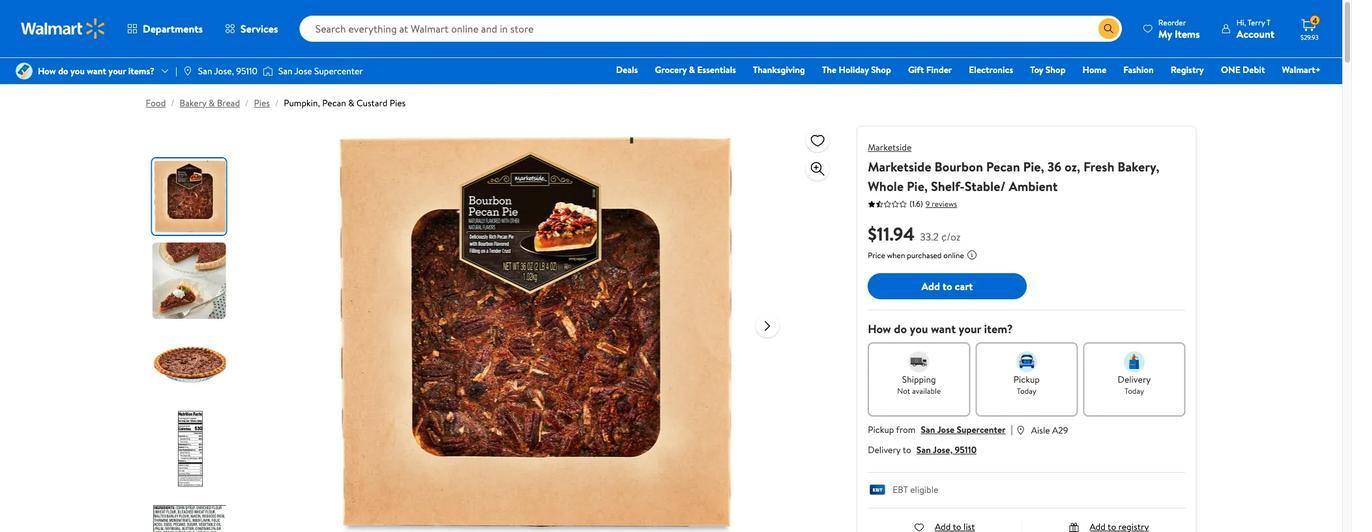 Task type: locate. For each thing, give the bounding box(es) containing it.
1 horizontal spatial /
[[245, 97, 249, 109]]

today for pickup
[[1017, 385, 1037, 396]]

do for how do you want your items?
[[58, 65, 68, 77]]

0 vertical spatial pickup
[[1014, 373, 1040, 386]]

today for delivery
[[1125, 385, 1144, 396]]

1 vertical spatial pie,
[[907, 177, 928, 195]]

pie,
[[1023, 157, 1044, 175], [907, 177, 928, 195]]

0 vertical spatial your
[[108, 65, 126, 77]]

1 horizontal spatial how
[[868, 321, 891, 337]]

ebt
[[893, 483, 908, 496]]

0 vertical spatial marketside
[[868, 141, 912, 154]]

$29.93
[[1301, 33, 1319, 41]]

(1.6) 9 reviews
[[910, 198, 957, 209]]

1 vertical spatial |
[[1011, 422, 1013, 436]]

/ right food link
[[171, 97, 174, 109]]

zoom image modal image
[[810, 161, 826, 177]]

0 vertical spatial you
[[70, 65, 85, 77]]

shop right holiday on the right of the page
[[871, 63, 891, 76]]

& left custard
[[348, 97, 354, 109]]

reorder
[[1159, 17, 1186, 28]]

san up delivery to san jose, 95110
[[921, 423, 935, 436]]

2 today from the left
[[1125, 385, 1144, 396]]

pecan inside marketside marketside bourbon pecan pie, 36 oz, fresh bakery, whole pie, shelf-stable/ ambient
[[986, 157, 1020, 175]]

0 horizontal spatial jose,
[[214, 65, 234, 77]]

& right grocery
[[689, 63, 695, 76]]

1 horizontal spatial today
[[1125, 385, 1144, 396]]

1 horizontal spatial  image
[[263, 65, 273, 78]]

hi,
[[1237, 17, 1246, 28]]

| left aisle in the right of the page
[[1011, 422, 1013, 436]]

reorder my items
[[1159, 17, 1200, 41]]

1 vertical spatial pecan
[[986, 157, 1020, 175]]

your left item?
[[959, 321, 981, 337]]

jose, up bread at the top of page
[[214, 65, 234, 77]]

95110
[[236, 65, 258, 77], [955, 443, 977, 456]]

pickup for pickup today
[[1014, 373, 1040, 386]]

0 horizontal spatial you
[[70, 65, 85, 77]]

marketside down marketside link
[[868, 157, 932, 175]]

jose up san jose, 95110 button at right
[[937, 423, 955, 436]]

supercenter
[[314, 65, 363, 77], [957, 423, 1006, 436]]

pumpkin, pecan & custard pies link
[[284, 97, 406, 109]]

want down add to cart button
[[931, 321, 956, 337]]

95110 down 'san jose supercenter' button
[[955, 443, 977, 456]]

marketside bourbon pecan pie, 36 oz, fresh bakery, whole pie, shelf-stable/ ambient - image 2 of 6 image
[[152, 243, 229, 319]]

 image up pies link at the top left of the page
[[263, 65, 273, 78]]

0 vertical spatial |
[[175, 65, 177, 77]]

pickup
[[1014, 373, 1040, 386], [868, 423, 894, 436]]

today down intent image for delivery
[[1125, 385, 1144, 396]]

san up bakery & bread link at the left top
[[198, 65, 212, 77]]

0 horizontal spatial your
[[108, 65, 126, 77]]

intent image for pickup image
[[1016, 351, 1037, 372]]

marketside bourbon pecan pie, 36 oz, fresh bakery, whole pie, shelf-stable/ ambient image
[[328, 126, 745, 532]]

1 horizontal spatial to
[[943, 279, 952, 293]]

1 vertical spatial delivery
[[868, 443, 901, 456]]

food / bakery & bread / pies / pumpkin, pecan & custard pies
[[146, 97, 406, 109]]

1 shop from the left
[[871, 63, 891, 76]]

1 vertical spatial you
[[910, 321, 928, 337]]

when
[[887, 250, 905, 261]]

0 horizontal spatial today
[[1017, 385, 1037, 396]]

add to favorites list, marketside bourbon pecan pie, 36 oz, fresh bakery, whole pie, shelf-stable/ ambient image
[[810, 132, 826, 148]]

one debit
[[1221, 63, 1265, 76]]

you for how do you want your item?
[[910, 321, 928, 337]]

1 horizontal spatial want
[[931, 321, 956, 337]]

0 vertical spatial pie,
[[1023, 157, 1044, 175]]

to
[[943, 279, 952, 293], [903, 443, 911, 456]]

1 vertical spatial how
[[868, 321, 891, 337]]

hi, terry t account
[[1237, 17, 1275, 41]]

the holiday shop
[[822, 63, 891, 76]]

today
[[1017, 385, 1037, 396], [1125, 385, 1144, 396]]

0 vertical spatial to
[[943, 279, 952, 293]]

from
[[896, 423, 916, 436]]

0 horizontal spatial supercenter
[[314, 65, 363, 77]]

deals
[[616, 63, 638, 76]]

1 horizontal spatial do
[[894, 321, 907, 337]]

today inside pickup today
[[1017, 385, 1037, 396]]

1 vertical spatial jose
[[937, 423, 955, 436]]

add to cart button
[[868, 273, 1027, 299]]

delivery down from at the right of page
[[868, 443, 901, 456]]

want left items?
[[87, 65, 106, 77]]

today inside the delivery today
[[1125, 385, 1144, 396]]

1 horizontal spatial your
[[959, 321, 981, 337]]

0 horizontal spatial shop
[[871, 63, 891, 76]]

33.2
[[920, 229, 939, 244]]

you up intent image for shipping
[[910, 321, 928, 337]]

jose,
[[214, 65, 234, 77], [933, 443, 953, 456]]

/ left pies link at the top left of the page
[[245, 97, 249, 109]]

/ right pies link at the top left of the page
[[275, 97, 279, 109]]

jose up pumpkin,
[[294, 65, 312, 77]]

2 horizontal spatial /
[[275, 97, 279, 109]]

1 vertical spatial 95110
[[955, 443, 977, 456]]

my
[[1159, 26, 1172, 41]]

bourbon
[[935, 157, 983, 175]]

1 horizontal spatial delivery
[[1118, 373, 1151, 386]]

pecan
[[322, 97, 346, 109], [986, 157, 1020, 175]]

fashion
[[1124, 63, 1154, 76]]

0 horizontal spatial &
[[209, 97, 215, 109]]

0 vertical spatial 95110
[[236, 65, 258, 77]]

0 horizontal spatial pie,
[[907, 177, 928, 195]]

pie, up (1.6)
[[907, 177, 928, 195]]

terry
[[1248, 17, 1265, 28]]

thanksgiving link
[[747, 63, 811, 77]]

bakery & bread link
[[180, 97, 240, 109]]

you for how do you want your items?
[[70, 65, 85, 77]]

95110 up pies link at the top left of the page
[[236, 65, 258, 77]]

pies right custard
[[390, 97, 406, 109]]

jose
[[294, 65, 312, 77], [937, 423, 955, 436]]

san jose, 95110
[[198, 65, 258, 77]]

toy shop
[[1030, 63, 1066, 76]]

account
[[1237, 26, 1275, 41]]

0 horizontal spatial  image
[[16, 63, 33, 80]]

price
[[868, 250, 885, 261]]

1 pies from the left
[[254, 97, 270, 109]]

1 horizontal spatial jose
[[937, 423, 955, 436]]

how
[[38, 65, 56, 77], [868, 321, 891, 337]]

1 horizontal spatial |
[[1011, 422, 1013, 436]]

how do you want your item?
[[868, 321, 1013, 337]]

jose inside 'pickup from san jose supercenter |'
[[937, 423, 955, 436]]

search icon image
[[1104, 23, 1114, 34]]

0 horizontal spatial pecan
[[322, 97, 346, 109]]

36
[[1048, 157, 1062, 175]]

walmart image
[[21, 18, 106, 39]]

pickup inside 'pickup from san jose supercenter |'
[[868, 423, 894, 436]]

pie, up ambient
[[1023, 157, 1044, 175]]

to left cart
[[943, 279, 952, 293]]

2 pies from the left
[[390, 97, 406, 109]]

walmart+ link
[[1276, 63, 1327, 77]]

0 horizontal spatial to
[[903, 443, 911, 456]]

your left items?
[[108, 65, 126, 77]]

9
[[926, 198, 930, 209]]

do down walmart image
[[58, 65, 68, 77]]

1 horizontal spatial supercenter
[[957, 423, 1006, 436]]

departments
[[143, 22, 203, 36]]

the
[[822, 63, 837, 76]]

shop
[[871, 63, 891, 76], [1046, 63, 1066, 76]]

one
[[1221, 63, 1241, 76]]

0 horizontal spatial want
[[87, 65, 106, 77]]

0 horizontal spatial delivery
[[868, 443, 901, 456]]

you down walmart image
[[70, 65, 85, 77]]

1 vertical spatial supercenter
[[957, 423, 1006, 436]]

0 vertical spatial supercenter
[[314, 65, 363, 77]]

shelf-
[[931, 177, 965, 195]]

1 today from the left
[[1017, 385, 1037, 396]]

gift finder
[[908, 63, 952, 76]]

shop right "toy"
[[1046, 63, 1066, 76]]

0 horizontal spatial do
[[58, 65, 68, 77]]

marketside bourbon pecan pie, 36 oz, fresh bakery, whole pie, shelf-stable/ ambient - image 4 of 6 image
[[152, 411, 229, 487]]

pies right bread at the top of page
[[254, 97, 270, 109]]

2 / from the left
[[245, 97, 249, 109]]

jose, down 'pickup from san jose supercenter |'
[[933, 443, 953, 456]]

pecan right pumpkin,
[[322, 97, 346, 109]]

0 horizontal spatial how
[[38, 65, 56, 77]]

bakery
[[180, 97, 207, 109]]

marketside marketside bourbon pecan pie, 36 oz, fresh bakery, whole pie, shelf-stable/ ambient
[[868, 141, 1160, 195]]

Walmart Site-Wide search field
[[300, 16, 1122, 42]]

0 vertical spatial jose
[[294, 65, 312, 77]]

0 horizontal spatial pies
[[254, 97, 270, 109]]

marketside up whole
[[868, 141, 912, 154]]

 image
[[182, 66, 193, 76]]

toy
[[1030, 63, 1044, 76]]

1 horizontal spatial pecan
[[986, 157, 1020, 175]]

0 horizontal spatial pickup
[[868, 423, 894, 436]]

grocery
[[655, 63, 687, 76]]

your for item?
[[959, 321, 981, 337]]

0 vertical spatial jose,
[[214, 65, 234, 77]]

delivery
[[1118, 373, 1151, 386], [868, 443, 901, 456]]

how for how do you want your item?
[[868, 321, 891, 337]]

0 vertical spatial want
[[87, 65, 106, 77]]

1 / from the left
[[171, 97, 174, 109]]

pecan up stable/
[[986, 157, 1020, 175]]

0 horizontal spatial jose
[[294, 65, 312, 77]]

1 horizontal spatial pies
[[390, 97, 406, 109]]

|
[[175, 65, 177, 77], [1011, 422, 1013, 436]]

to down from at the right of page
[[903, 443, 911, 456]]

1 vertical spatial marketside
[[868, 157, 932, 175]]

9 reviews link
[[923, 198, 957, 209]]

 image
[[16, 63, 33, 80], [263, 65, 273, 78]]

supercenter inside 'pickup from san jose supercenter |'
[[957, 423, 1006, 436]]

0 vertical spatial delivery
[[1118, 373, 1151, 386]]

san
[[198, 65, 212, 77], [278, 65, 293, 77], [921, 423, 935, 436], [917, 443, 931, 456]]

1 horizontal spatial pickup
[[1014, 373, 1040, 386]]

pickup down intent image for pickup on the right of the page
[[1014, 373, 1040, 386]]

want
[[87, 65, 106, 77], [931, 321, 956, 337]]

/
[[171, 97, 174, 109], [245, 97, 249, 109], [275, 97, 279, 109]]

delivery down intent image for delivery
[[1118, 373, 1151, 386]]

0 horizontal spatial /
[[171, 97, 174, 109]]

do for how do you want your item?
[[894, 321, 907, 337]]

to inside button
[[943, 279, 952, 293]]

1 vertical spatial your
[[959, 321, 981, 337]]

today down intent image for pickup on the right of the page
[[1017, 385, 1037, 396]]

1 horizontal spatial you
[[910, 321, 928, 337]]

1 vertical spatial to
[[903, 443, 911, 456]]

1 horizontal spatial shop
[[1046, 63, 1066, 76]]

do
[[58, 65, 68, 77], [894, 321, 907, 337]]

 image down walmart image
[[16, 63, 33, 80]]

toy shop link
[[1024, 63, 1072, 77]]

1 horizontal spatial jose,
[[933, 443, 953, 456]]

| right items?
[[175, 65, 177, 77]]

grocery & essentials link
[[649, 63, 742, 77]]

0 vertical spatial do
[[58, 65, 68, 77]]

supercenter up the pumpkin, pecan & custard pies link
[[314, 65, 363, 77]]

supercenter up san jose, 95110 button at right
[[957, 423, 1006, 436]]

intent image for shipping image
[[909, 351, 930, 372]]

1 vertical spatial do
[[894, 321, 907, 337]]

pies
[[254, 97, 270, 109], [390, 97, 406, 109]]

& left bread at the top of page
[[209, 97, 215, 109]]

1 vertical spatial pickup
[[868, 423, 894, 436]]

1 vertical spatial want
[[931, 321, 956, 337]]

0 vertical spatial how
[[38, 65, 56, 77]]

do up shipping at the right of the page
[[894, 321, 907, 337]]

pickup left from at the right of page
[[868, 423, 894, 436]]



Task type: vqa. For each thing, say whether or not it's contained in the screenshot.
Vitamin
no



Task type: describe. For each thing, give the bounding box(es) containing it.
¢/oz
[[941, 229, 961, 244]]

holiday
[[839, 63, 869, 76]]

electronics
[[969, 63, 1013, 76]]

san jose supercenter
[[278, 65, 363, 77]]

aisle
[[1031, 424, 1050, 436]]

item?
[[984, 321, 1013, 337]]

food
[[146, 97, 166, 109]]

fashion link
[[1118, 63, 1160, 77]]

Search search field
[[300, 16, 1122, 42]]

grocery & essentials
[[655, 63, 736, 76]]

 image for san
[[263, 65, 273, 78]]

gift
[[908, 63, 924, 76]]

san jose, 95110 button
[[917, 443, 977, 456]]

1 horizontal spatial pie,
[[1023, 157, 1044, 175]]

online
[[944, 250, 964, 261]]

walmart+
[[1282, 63, 1321, 76]]

(1.6)
[[910, 198, 923, 209]]

add to cart
[[922, 279, 973, 293]]

reviews
[[932, 198, 957, 209]]

your for items?
[[108, 65, 126, 77]]

cart
[[955, 279, 973, 293]]

price when purchased online
[[868, 250, 964, 261]]

how do you want your items?
[[38, 65, 155, 77]]

shipping
[[902, 373, 936, 386]]

want for items?
[[87, 65, 106, 77]]

the holiday shop link
[[816, 63, 897, 77]]

marketside link
[[868, 141, 912, 154]]

want for item?
[[931, 321, 956, 337]]

2 shop from the left
[[1046, 63, 1066, 76]]

finder
[[926, 63, 952, 76]]

ambient
[[1009, 177, 1058, 195]]

services
[[241, 22, 278, 36]]

whole
[[868, 177, 904, 195]]

delivery for today
[[1118, 373, 1151, 386]]

san inside 'pickup from san jose supercenter |'
[[921, 423, 935, 436]]

deals link
[[610, 63, 644, 77]]

a29
[[1052, 424, 1068, 436]]

marketside bourbon pecan pie, 36 oz, fresh bakery, whole pie, shelf-stable/ ambient - image 1 of 6 image
[[152, 158, 229, 235]]

san up food / bakery & bread / pies / pumpkin, pecan & custard pies
[[278, 65, 293, 77]]

2 marketside from the top
[[868, 157, 932, 175]]

electronics link
[[963, 63, 1019, 77]]

1 horizontal spatial &
[[348, 97, 354, 109]]

add
[[922, 279, 940, 293]]

to for delivery
[[903, 443, 911, 456]]

thanksgiving
[[753, 63, 805, 76]]

intent image for delivery image
[[1124, 351, 1145, 372]]

2 horizontal spatial &
[[689, 63, 695, 76]]

delivery today
[[1118, 373, 1151, 396]]

1 vertical spatial jose,
[[933, 443, 953, 456]]

marketside bourbon pecan pie, 36 oz, fresh bakery, whole pie, shelf-stable/ ambient - image 5 of 6 image
[[152, 495, 229, 532]]

aisle a29
[[1031, 424, 1068, 436]]

oz,
[[1065, 157, 1081, 175]]

san down 'pickup from san jose supercenter |'
[[917, 443, 931, 456]]

stable/
[[965, 177, 1006, 195]]

purchased
[[907, 250, 942, 261]]

ebt image
[[868, 484, 888, 497]]

items?
[[128, 65, 155, 77]]

one debit link
[[1215, 63, 1271, 77]]

0 vertical spatial pecan
[[322, 97, 346, 109]]

gift finder link
[[902, 63, 958, 77]]

next media item image
[[760, 318, 775, 334]]

debit
[[1243, 63, 1265, 76]]

custard
[[357, 97, 388, 109]]

$11.94 33.2 ¢/oz
[[868, 221, 961, 246]]

pickup for pickup from san jose supercenter |
[[868, 423, 894, 436]]

shipping not available
[[897, 373, 941, 396]]

home
[[1083, 63, 1107, 76]]

$11.94
[[868, 221, 915, 246]]

registry
[[1171, 63, 1204, 76]]

marketside bourbon pecan pie, 36 oz, fresh bakery, whole pie, shelf-stable/ ambient - image 3 of 6 image
[[152, 327, 229, 403]]

fresh
[[1084, 157, 1115, 175]]

legal information image
[[967, 250, 977, 260]]

items
[[1175, 26, 1200, 41]]

 image for how
[[16, 63, 33, 80]]

essentials
[[697, 63, 736, 76]]

services button
[[214, 13, 289, 44]]

registry link
[[1165, 63, 1210, 77]]

0 horizontal spatial |
[[175, 65, 177, 77]]

1 horizontal spatial 95110
[[955, 443, 977, 456]]

0 horizontal spatial 95110
[[236, 65, 258, 77]]

bread
[[217, 97, 240, 109]]

to for add
[[943, 279, 952, 293]]

4
[[1313, 15, 1318, 26]]

ebt eligible
[[893, 483, 939, 496]]

how for how do you want your items?
[[38, 65, 56, 77]]

t
[[1267, 17, 1271, 28]]

pies link
[[254, 97, 270, 109]]

delivery for to
[[868, 443, 901, 456]]

1 marketside from the top
[[868, 141, 912, 154]]

available
[[912, 385, 941, 396]]

san jose supercenter button
[[921, 423, 1006, 436]]

3 / from the left
[[275, 97, 279, 109]]

pickup today
[[1014, 373, 1040, 396]]

bakery,
[[1118, 157, 1160, 175]]

pumpkin,
[[284, 97, 320, 109]]

departments button
[[116, 13, 214, 44]]

food link
[[146, 97, 166, 109]]



